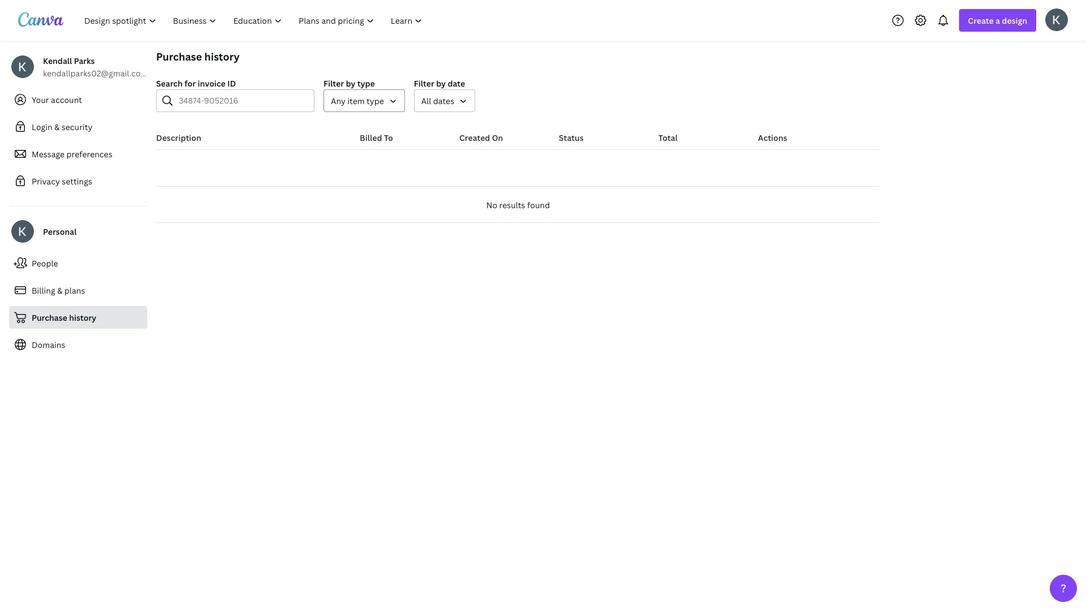 Task type: describe. For each thing, give the bounding box(es) containing it.
1 vertical spatial history
[[69, 312, 96, 323]]

type for filter by type
[[357, 78, 375, 89]]

message preferences link
[[9, 143, 147, 165]]

results
[[499, 199, 526, 210]]

found
[[527, 199, 550, 210]]

login & security link
[[9, 115, 147, 138]]

security
[[62, 121, 92, 132]]

kendall parks kendallparks02@gmail.com
[[43, 55, 148, 78]]

create a design
[[969, 15, 1028, 26]]

by for date
[[436, 78, 446, 89]]

message
[[32, 149, 65, 159]]

personal
[[43, 226, 77, 237]]

1 horizontal spatial history
[[204, 50, 240, 63]]

all dates
[[422, 95, 455, 106]]

message preferences
[[32, 149, 112, 159]]

All dates button
[[414, 89, 475, 112]]

Search for invoice ID text field
[[179, 90, 307, 111]]

actions
[[758, 132, 788, 143]]

created
[[460, 132, 490, 143]]

no results found
[[487, 199, 550, 210]]

privacy settings
[[32, 176, 92, 186]]

0 vertical spatial purchase
[[156, 50, 202, 63]]

privacy settings link
[[9, 170, 147, 192]]

purchase history inside purchase history link
[[32, 312, 96, 323]]

billed to
[[360, 132, 393, 143]]

design
[[1002, 15, 1028, 26]]

search for invoice id
[[156, 78, 236, 89]]

a
[[996, 15, 1001, 26]]

to
[[384, 132, 393, 143]]

& for login
[[54, 121, 60, 132]]

dates
[[433, 95, 455, 106]]

purchase history link
[[9, 306, 147, 329]]

plans
[[64, 285, 85, 296]]

billed
[[360, 132, 382, 143]]

by for type
[[346, 78, 356, 89]]

login
[[32, 121, 52, 132]]

filter by date
[[414, 78, 465, 89]]

billing & plans
[[32, 285, 85, 296]]

your account link
[[9, 88, 147, 111]]

on
[[492, 132, 503, 143]]



Task type: locate. For each thing, give the bounding box(es) containing it.
history up "id"
[[204, 50, 240, 63]]

& for billing
[[57, 285, 62, 296]]

kendall
[[43, 55, 72, 66]]

top level navigation element
[[77, 9, 432, 32]]

login & security
[[32, 121, 92, 132]]

0 horizontal spatial history
[[69, 312, 96, 323]]

1 vertical spatial &
[[57, 285, 62, 296]]

purchase history
[[156, 50, 240, 63], [32, 312, 96, 323]]

purchase history down billing & plans at left
[[32, 312, 96, 323]]

0 vertical spatial type
[[357, 78, 375, 89]]

for
[[185, 78, 196, 89]]

history up "domains" link
[[69, 312, 96, 323]]

type right item
[[367, 95, 384, 106]]

invoice
[[198, 78, 226, 89]]

billing & plans link
[[9, 279, 147, 302]]

1 vertical spatial type
[[367, 95, 384, 106]]

by up item
[[346, 78, 356, 89]]

item
[[348, 95, 365, 106]]

history
[[204, 50, 240, 63], [69, 312, 96, 323]]

type
[[357, 78, 375, 89], [367, 95, 384, 106]]

filter up all
[[414, 78, 435, 89]]

0 horizontal spatial by
[[346, 78, 356, 89]]

filter
[[324, 78, 344, 89], [414, 78, 435, 89]]

by
[[346, 78, 356, 89], [436, 78, 446, 89]]

any item type
[[331, 95, 384, 106]]

filter up any
[[324, 78, 344, 89]]

1 vertical spatial purchase history
[[32, 312, 96, 323]]

type up any item type button
[[357, 78, 375, 89]]

0 horizontal spatial purchase
[[32, 312, 67, 323]]

0 horizontal spatial filter
[[324, 78, 344, 89]]

2 filter from the left
[[414, 78, 435, 89]]

Any item type button
[[324, 89, 405, 112]]

description
[[156, 132, 201, 143]]

purchase history up the search for invoice id
[[156, 50, 240, 63]]

type for any item type
[[367, 95, 384, 106]]

1 by from the left
[[346, 78, 356, 89]]

1 horizontal spatial filter
[[414, 78, 435, 89]]

0 vertical spatial history
[[204, 50, 240, 63]]

1 horizontal spatial purchase history
[[156, 50, 240, 63]]

all
[[422, 95, 431, 106]]

2 by from the left
[[436, 78, 446, 89]]

purchase
[[156, 50, 202, 63], [32, 312, 67, 323]]

type inside button
[[367, 95, 384, 106]]

& right login
[[54, 121, 60, 132]]

1 horizontal spatial by
[[436, 78, 446, 89]]

parks
[[74, 55, 95, 66]]

domains
[[32, 339, 65, 350]]

privacy
[[32, 176, 60, 186]]

purchase up the search
[[156, 50, 202, 63]]

no
[[487, 199, 498, 210]]

your
[[32, 94, 49, 105]]

by left date
[[436, 78, 446, 89]]

1 filter from the left
[[324, 78, 344, 89]]

status
[[559, 132, 584, 143]]

0 vertical spatial &
[[54, 121, 60, 132]]

purchase up domains
[[32, 312, 67, 323]]

domains link
[[9, 333, 147, 356]]

your account
[[32, 94, 82, 105]]

create a design button
[[959, 9, 1037, 32]]

filter for filter by type
[[324, 78, 344, 89]]

total
[[659, 132, 678, 143]]

billing
[[32, 285, 55, 296]]

0 horizontal spatial purchase history
[[32, 312, 96, 323]]

date
[[448, 78, 465, 89]]

&
[[54, 121, 60, 132], [57, 285, 62, 296]]

0 vertical spatial purchase history
[[156, 50, 240, 63]]

create
[[969, 15, 994, 26]]

kendall parks image
[[1046, 8, 1068, 31]]

kendallparks02@gmail.com
[[43, 68, 148, 78]]

search
[[156, 78, 183, 89]]

people link
[[9, 252, 147, 274]]

created on
[[460, 132, 503, 143]]

any
[[331, 95, 346, 106]]

1 vertical spatial purchase
[[32, 312, 67, 323]]

account
[[51, 94, 82, 105]]

preferences
[[67, 149, 112, 159]]

people
[[32, 258, 58, 269]]

settings
[[62, 176, 92, 186]]

id
[[228, 78, 236, 89]]

& left plans
[[57, 285, 62, 296]]

1 horizontal spatial purchase
[[156, 50, 202, 63]]

filter for filter by date
[[414, 78, 435, 89]]

filter by type
[[324, 78, 375, 89]]



Task type: vqa. For each thing, say whether or not it's contained in the screenshot.
Message preferences link
yes



